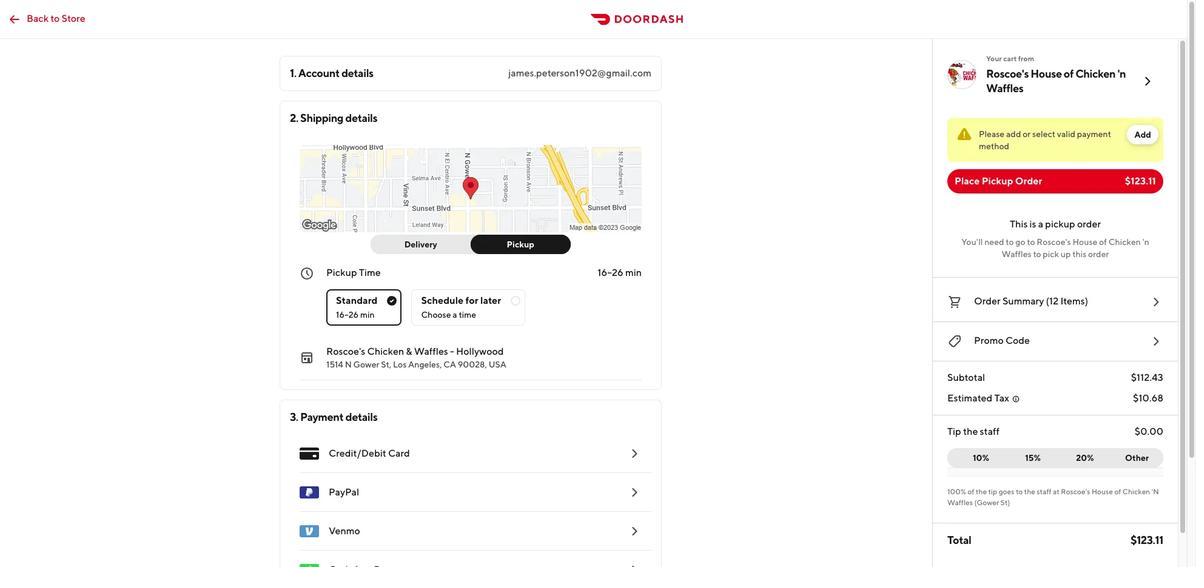 Task type: describe. For each thing, give the bounding box(es) containing it.
20% button
[[1059, 448, 1112, 468]]

0 vertical spatial order
[[1016, 175, 1043, 187]]

code
[[1006, 335, 1030, 346]]

2. shipping details
[[290, 112, 378, 124]]

your cart from
[[987, 54, 1035, 63]]

place
[[955, 175, 980, 187]]

none radio inside option group
[[412, 289, 526, 326]]

waffles inside roscoe's chicken & waffles - hollywood 1514 n gower st,  los angeles,  ca 90028,  usa
[[414, 346, 448, 357]]

other
[[1126, 453, 1149, 463]]

order inside you'll need to go to roscoe's house of chicken 'n waffles to pick up this order
[[1089, 249, 1110, 259]]

house inside you'll need to go to roscoe's house of chicken 'n waffles to pick up this order
[[1073, 237, 1098, 247]]

-
[[450, 346, 454, 357]]

order inside button
[[975, 296, 1001, 307]]

staff inside the 100% of the tip goes to the staff at roscoe's house of chicken 'n waffles (gower st)
[[1037, 487, 1052, 496]]

100% of the tip goes to the staff at roscoe's house of chicken 'n waffles (gower st)
[[948, 487, 1160, 507]]

to left go on the top of page
[[1006, 237, 1014, 247]]

your
[[987, 54, 1002, 63]]

add
[[1007, 129, 1022, 139]]

schedule for later
[[421, 295, 501, 306]]

summary
[[1003, 296, 1045, 307]]

add new payment method button
[[290, 551, 652, 567]]

roscoe's inside roscoe's chicken & waffles - hollywood 1514 n gower st,  los angeles,  ca 90028,  usa
[[326, 346, 366, 357]]

delivery or pickup selector option group
[[371, 235, 571, 254]]

chicken inside the 100% of the tip goes to the staff at roscoe's house of chicken 'n waffles (gower st)
[[1123, 487, 1151, 496]]

0 vertical spatial 16–26 min
[[598, 267, 642, 279]]

of inside you'll need to go to roscoe's house of chicken 'n waffles to pick up this order
[[1100, 237, 1107, 247]]

or
[[1023, 129, 1031, 139]]

'n inside you'll need to go to roscoe's house of chicken 'n waffles to pick up this order
[[1143, 237, 1150, 247]]

st,
[[381, 360, 392, 370]]

method
[[979, 141, 1010, 151]]

at
[[1053, 487, 1060, 496]]

waffles inside you'll need to go to roscoe's house of chicken 'n waffles to pick up this order
[[1002, 249, 1032, 259]]

of inside roscoe's house of chicken 'n waffles
[[1064, 67, 1074, 80]]

gower
[[354, 360, 380, 370]]

10%
[[973, 453, 990, 463]]

15% button
[[1007, 448, 1060, 468]]

status containing please add or select valid payment method
[[948, 118, 1164, 162]]

1. account
[[290, 67, 340, 79]]

Other button
[[1111, 448, 1164, 468]]

back to store
[[27, 12, 85, 24]]

standard
[[336, 295, 378, 306]]

1 vertical spatial $123.11
[[1131, 534, 1164, 547]]

credit/debit
[[329, 448, 386, 459]]

to right go on the top of page
[[1028, 237, 1036, 247]]

need
[[985, 237, 1005, 247]]

time
[[359, 267, 381, 279]]

items)
[[1061, 296, 1089, 307]]

later
[[481, 295, 501, 306]]

20%
[[1077, 453, 1094, 463]]

paypal
[[329, 487, 359, 498]]

valid
[[1058, 129, 1076, 139]]

tip amount option group
[[948, 448, 1164, 468]]

this
[[1010, 218, 1028, 230]]

venmo
[[329, 526, 360, 537]]

choose
[[421, 310, 451, 320]]

from
[[1019, 54, 1035, 63]]

0 vertical spatial pickup
[[982, 175, 1014, 187]]

add new payment method image
[[627, 524, 642, 539]]

to inside "button"
[[51, 12, 60, 24]]

menu containing credit/debit card
[[290, 434, 652, 567]]

details for 3. payment details
[[346, 411, 378, 424]]

goes
[[999, 487, 1015, 496]]

you'll need to go to roscoe's house of chicken 'n waffles to pick up this order
[[962, 237, 1150, 259]]

house inside roscoe's house of chicken 'n waffles
[[1031, 67, 1062, 80]]

Delivery radio
[[371, 235, 478, 254]]

pickup for pickup
[[507, 240, 535, 249]]

2. shipping
[[290, 112, 344, 124]]

0 vertical spatial order
[[1078, 218, 1101, 230]]

0 vertical spatial staff
[[980, 426, 1000, 438]]

please
[[979, 129, 1005, 139]]

Pickup radio
[[471, 235, 571, 254]]

choose a time
[[421, 310, 476, 320]]

tip the staff
[[948, 426, 1000, 438]]

promo code
[[975, 335, 1030, 346]]

the left tip
[[976, 487, 987, 496]]

hollywood
[[456, 346, 504, 357]]

back
[[27, 12, 49, 24]]

3. payment
[[290, 411, 344, 424]]

0 vertical spatial $123.11
[[1125, 175, 1157, 187]]

$10.68
[[1134, 393, 1164, 404]]

order summary (12 items) button
[[948, 292, 1164, 312]]

roscoe's house of chicken 'n waffles button
[[987, 67, 1155, 96]]

'n inside roscoe's house of chicken 'n waffles
[[1118, 67, 1126, 80]]

time
[[459, 310, 476, 320]]

pickup time
[[326, 267, 381, 279]]

details for 1. account details
[[342, 67, 374, 79]]

add new payment method image for credit/debit card
[[627, 447, 642, 461]]

cart
[[1004, 54, 1017, 63]]

tax
[[995, 393, 1010, 404]]

roscoe's inside you'll need to go to roscoe's house of chicken 'n waffles to pick up this order
[[1037, 237, 1071, 247]]

please add or select valid payment method
[[979, 129, 1112, 151]]

schedule
[[421, 295, 464, 306]]

10% button
[[948, 448, 1008, 468]]

card
[[388, 448, 410, 459]]

payment
[[1078, 129, 1112, 139]]

add new payment method image inside button
[[627, 563, 642, 567]]



Task type: vqa. For each thing, say whether or not it's contained in the screenshot.
waffles inside the You'll need to go to Roscoe's House of Chicken 'n Waffles to pick up this order
yes



Task type: locate. For each thing, give the bounding box(es) containing it.
90028,
[[458, 360, 487, 370]]

ca
[[444, 360, 456, 370]]

$0.00
[[1135, 426, 1164, 438]]

1 horizontal spatial min
[[626, 267, 642, 279]]

of left 'n
[[1115, 487, 1122, 496]]

total
[[948, 534, 972, 547]]

1 horizontal spatial order
[[1016, 175, 1043, 187]]

roscoe's chicken & waffles - hollywood 1514 n gower st,  los angeles,  ca 90028,  usa
[[326, 346, 507, 370]]

1 vertical spatial details
[[345, 112, 378, 124]]

1 vertical spatial order
[[975, 296, 1001, 307]]

pickup
[[982, 175, 1014, 187], [507, 240, 535, 249], [326, 267, 357, 279]]

order
[[1016, 175, 1043, 187], [975, 296, 1001, 307]]

status
[[948, 118, 1164, 162]]

to left pick
[[1034, 249, 1042, 259]]

store
[[62, 12, 85, 24]]

chicken inside roscoe's chicken & waffles - hollywood 1514 n gower st,  los angeles,  ca 90028,  usa
[[367, 346, 404, 357]]

0 vertical spatial 'n
[[1118, 67, 1126, 80]]

usa
[[489, 360, 507, 370]]

option group containing standard
[[326, 280, 642, 326]]

for
[[466, 295, 479, 306]]

None radio
[[412, 289, 526, 326]]

$123.11
[[1125, 175, 1157, 187], [1131, 534, 1164, 547]]

1 horizontal spatial staff
[[1037, 487, 1052, 496]]

staff left at
[[1037, 487, 1052, 496]]

$112.43
[[1131, 372, 1164, 384]]

n
[[345, 360, 352, 370]]

roscoe's up pick
[[1037, 237, 1071, 247]]

1 vertical spatial 'n
[[1143, 237, 1150, 247]]

the right goes
[[1025, 487, 1036, 496]]

order right pickup at the top right of page
[[1078, 218, 1101, 230]]

1 vertical spatial 16–26 min
[[336, 310, 375, 320]]

order left summary
[[975, 296, 1001, 307]]

none radio containing schedule for later
[[412, 289, 526, 326]]

1 horizontal spatial a
[[1039, 218, 1044, 230]]

menu
[[290, 434, 652, 567]]

1 vertical spatial a
[[453, 310, 457, 320]]

back to store button
[[0, 7, 93, 31]]

1 vertical spatial add new payment method image
[[627, 485, 642, 500]]

16–26 min
[[598, 267, 642, 279], [336, 310, 375, 320]]

select
[[1033, 129, 1056, 139]]

details right 2. shipping
[[345, 112, 378, 124]]

chicken
[[1076, 67, 1116, 80], [1109, 237, 1141, 247], [367, 346, 404, 357], [1123, 487, 1151, 496]]

staff up 10% at the bottom right
[[980, 426, 1000, 438]]

chicken inside you'll need to go to roscoe's house of chicken 'n waffles to pick up this order
[[1109, 237, 1141, 247]]

staff
[[980, 426, 1000, 438], [1037, 487, 1052, 496]]

1 vertical spatial staff
[[1037, 487, 1052, 496]]

roscoe's down cart
[[987, 67, 1029, 80]]

waffles inside the 100% of the tip goes to the staff at roscoe's house of chicken 'n waffles (gower st)
[[948, 498, 973, 507]]

1 horizontal spatial 16–26
[[598, 267, 624, 279]]

$123.11 down 'n
[[1131, 534, 1164, 547]]

3 add new payment method image from the top
[[627, 563, 642, 567]]

100%
[[948, 487, 967, 496]]

st)
[[1001, 498, 1011, 507]]

2 horizontal spatial pickup
[[982, 175, 1014, 187]]

order
[[1078, 218, 1101, 230], [1089, 249, 1110, 259]]

order summary (12 items)
[[975, 296, 1089, 307]]

0 vertical spatial min
[[626, 267, 642, 279]]

details up credit/debit
[[346, 411, 378, 424]]

0 horizontal spatial 16–26
[[336, 310, 359, 320]]

of down this is a pickup order
[[1100, 237, 1107, 247]]

2 vertical spatial pickup
[[326, 267, 357, 279]]

1 vertical spatial house
[[1073, 237, 1098, 247]]

roscoe's inside roscoe's house of chicken 'n waffles
[[987, 67, 1029, 80]]

waffles down cart
[[987, 82, 1024, 95]]

show menu image
[[300, 444, 319, 464]]

this is a pickup order
[[1010, 218, 1101, 230]]

1 horizontal spatial 'n
[[1143, 237, 1150, 247]]

of
[[1064, 67, 1074, 80], [1100, 237, 1107, 247], [968, 487, 975, 496], [1115, 487, 1122, 496]]

0 horizontal spatial 'n
[[1118, 67, 1126, 80]]

house up this at the right
[[1073, 237, 1098, 247]]

option group
[[326, 280, 642, 326]]

1 vertical spatial pickup
[[507, 240, 535, 249]]

1 vertical spatial 16–26
[[336, 310, 359, 320]]

0 vertical spatial add new payment method image
[[627, 447, 642, 461]]

waffles up angeles,
[[414, 346, 448, 357]]

add
[[1135, 130, 1152, 140]]

2 add new payment method image from the top
[[627, 485, 642, 500]]

of up valid
[[1064, 67, 1074, 80]]

0 vertical spatial details
[[342, 67, 374, 79]]

place pickup order
[[955, 175, 1043, 187]]

details right "1. account"
[[342, 67, 374, 79]]

the right tip
[[964, 426, 978, 438]]

15%
[[1026, 453, 1041, 463]]

angeles,
[[408, 360, 442, 370]]

waffles inside roscoe's house of chicken 'n waffles
[[987, 82, 1024, 95]]

0 horizontal spatial a
[[453, 310, 457, 320]]

to inside the 100% of the tip goes to the staff at roscoe's house of chicken 'n waffles (gower st)
[[1016, 487, 1023, 496]]

16–26 min inside option group
[[336, 310, 375, 320]]

promo code button
[[948, 332, 1164, 351]]

'n
[[1118, 67, 1126, 80], [1143, 237, 1150, 247]]

waffles down go on the top of page
[[1002, 249, 1032, 259]]

0 vertical spatial 16–26
[[598, 267, 624, 279]]

details
[[342, 67, 374, 79], [345, 112, 378, 124], [346, 411, 378, 424]]

roscoe's house of chicken 'n waffles
[[987, 67, 1126, 95]]

a right is
[[1039, 218, 1044, 230]]

0 horizontal spatial order
[[975, 296, 1001, 307]]

add new payment method image for paypal
[[627, 485, 642, 500]]

delivery
[[405, 240, 437, 249]]

of right 100%
[[968, 487, 975, 496]]

to right goes
[[1016, 487, 1023, 496]]

(gower
[[975, 498, 1000, 507]]

roscoe's up n
[[326, 346, 366, 357]]

0 vertical spatial a
[[1039, 218, 1044, 230]]

add new payment method image
[[627, 447, 642, 461], [627, 485, 642, 500], [627, 563, 642, 567]]

to right back
[[51, 12, 60, 24]]

tip
[[948, 426, 962, 438]]

is
[[1030, 218, 1037, 230]]

roscoe's inside the 100% of the tip goes to the staff at roscoe's house of chicken 'n waffles (gower st)
[[1061, 487, 1091, 496]]

none radio inside option group
[[326, 289, 402, 326]]

16–26
[[598, 267, 624, 279], [336, 310, 359, 320]]

the
[[964, 426, 978, 438], [976, 487, 987, 496], [1025, 487, 1036, 496]]

to
[[51, 12, 60, 24], [1006, 237, 1014, 247], [1028, 237, 1036, 247], [1034, 249, 1042, 259], [1016, 487, 1023, 496]]

0 vertical spatial house
[[1031, 67, 1062, 80]]

$123.11 down add button
[[1125, 175, 1157, 187]]

a left time
[[453, 310, 457, 320]]

house down from
[[1031, 67, 1062, 80]]

credit/debit card
[[329, 448, 410, 459]]

order up is
[[1016, 175, 1043, 187]]

2 vertical spatial house
[[1092, 487, 1114, 496]]

chicken inside roscoe's house of chicken 'n waffles
[[1076, 67, 1116, 80]]

0 horizontal spatial 16–26 min
[[336, 310, 375, 320]]

1. account details
[[290, 67, 374, 79]]

roscoe's right at
[[1061, 487, 1091, 496]]

waffles
[[987, 82, 1024, 95], [1002, 249, 1032, 259], [414, 346, 448, 357], [948, 498, 973, 507]]

subtotal
[[948, 372, 986, 384]]

2 vertical spatial details
[[346, 411, 378, 424]]

tip
[[989, 487, 998, 496]]

go
[[1016, 237, 1026, 247]]

los
[[393, 360, 407, 370]]

None radio
[[326, 289, 402, 326]]

house
[[1031, 67, 1062, 80], [1073, 237, 1098, 247], [1092, 487, 1114, 496]]

1 add new payment method image from the top
[[627, 447, 642, 461]]

1 vertical spatial order
[[1089, 249, 1110, 259]]

order right this at the right
[[1089, 249, 1110, 259]]

up
[[1061, 249, 1071, 259]]

1 horizontal spatial pickup
[[507, 240, 535, 249]]

16–26 inside option group
[[336, 310, 359, 320]]

(12
[[1046, 296, 1059, 307]]

promo
[[975, 335, 1004, 346]]

1 horizontal spatial 16–26 min
[[598, 267, 642, 279]]

pickup
[[1046, 218, 1076, 230]]

details for 2. shipping details
[[345, 112, 378, 124]]

1514
[[326, 360, 343, 370]]

house down 20% button
[[1092, 487, 1114, 496]]

estimated
[[948, 393, 993, 404]]

&
[[406, 346, 412, 357]]

1 vertical spatial min
[[360, 310, 375, 320]]

none radio containing standard
[[326, 289, 402, 326]]

you'll
[[962, 237, 983, 247]]

2 vertical spatial add new payment method image
[[627, 563, 642, 567]]

pickup inside radio
[[507, 240, 535, 249]]

0 horizontal spatial min
[[360, 310, 375, 320]]

james.peterson1902@gmail.com
[[509, 67, 652, 79]]

add button
[[1128, 125, 1159, 144]]

roscoe's
[[987, 67, 1029, 80], [1037, 237, 1071, 247], [326, 346, 366, 357], [1061, 487, 1091, 496]]

0 horizontal spatial pickup
[[326, 267, 357, 279]]

pickup for pickup time
[[326, 267, 357, 279]]

this
[[1073, 249, 1087, 259]]

3. payment details
[[290, 411, 378, 424]]

waffles down 100%
[[948, 498, 973, 507]]

'n
[[1152, 487, 1160, 496]]

0 horizontal spatial staff
[[980, 426, 1000, 438]]

house inside the 100% of the tip goes to the staff at roscoe's house of chicken 'n waffles (gower st)
[[1092, 487, 1114, 496]]

pick
[[1043, 249, 1059, 259]]



